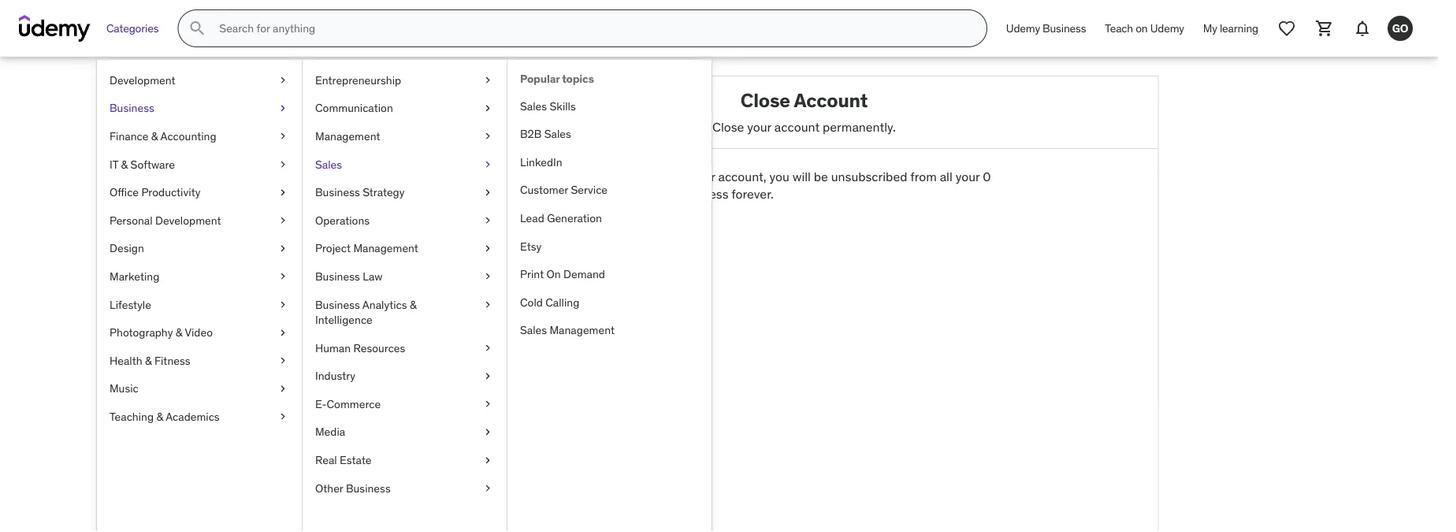 Task type: describe. For each thing, give the bounding box(es) containing it.
your for you
[[691, 168, 715, 185]]

xsmall image for lifestyle
[[277, 297, 289, 312]]

teach on udemy link
[[1096, 9, 1194, 47]]

video
[[185, 325, 213, 340]]

xsmall image for real estate
[[481, 453, 494, 468]]

my learning
[[1203, 21, 1259, 35]]

resources
[[353, 341, 405, 355]]

udemy business
[[1006, 21, 1086, 35]]

0 horizontal spatial go
[[346, 120, 384, 152]]

office productivity link
[[97, 178, 302, 206]]

management inside management link
[[315, 129, 380, 143]]

account,
[[718, 168, 766, 185]]

personal development link
[[97, 206, 302, 234]]

sales for sales skills
[[520, 99, 547, 113]]

and
[[618, 186, 639, 202]]

close account
[[577, 226, 660, 243]]

close account link
[[280, 446, 450, 470]]

xsmall image for business
[[277, 101, 289, 116]]

xsmall image for communication
[[481, 101, 494, 116]]

project management link
[[303, 234, 507, 263]]

warning:
[[568, 168, 622, 185]]

management link
[[303, 122, 507, 150]]

profile link
[[280, 254, 450, 278]]

xsmall image for human resources
[[481, 340, 494, 356]]

notifications link
[[280, 398, 450, 422]]

health & fitness
[[110, 353, 190, 368]]

sales skills
[[520, 99, 576, 113]]

lifestyle
[[110, 297, 151, 311]]

if you close your account, you will be unsubscribed from all your 0 courses, and will lose access forever.
[[568, 168, 991, 202]]

my learning link
[[1194, 9, 1268, 47]]

popular
[[520, 72, 560, 86]]

sales skills link
[[508, 92, 712, 120]]

xsmall image for media
[[481, 425, 494, 440]]

print on demand link
[[508, 260, 712, 288]]

account inside close account close your account permanently.
[[774, 118, 820, 135]]

office
[[110, 185, 139, 199]]

gary
[[326, 195, 354, 212]]

teaching
[[110, 409, 154, 424]]

law
[[363, 269, 383, 283]]

sales for sales management
[[520, 323, 547, 337]]

it
[[110, 157, 118, 171]]

other business link
[[303, 474, 507, 502]]

fitness
[[154, 353, 190, 368]]

industry link
[[303, 362, 507, 390]]

photo link
[[280, 278, 450, 302]]

real estate
[[315, 453, 372, 467]]

2 you from the left
[[770, 168, 790, 185]]

xsmall image for finance & accounting
[[277, 129, 289, 144]]

project
[[315, 241, 351, 255]]

management for sales
[[550, 323, 615, 337]]

teach on udemy
[[1105, 21, 1184, 35]]

business law link
[[303, 263, 507, 291]]

etsy link
[[508, 232, 712, 260]]

lifestyle link
[[97, 291, 302, 319]]

communication
[[315, 101, 393, 115]]

lose
[[663, 186, 687, 202]]

cold calling link
[[508, 288, 712, 316]]

account inside close account close your account permanently.
[[794, 88, 868, 112]]

shopping cart with 0 items image
[[1315, 19, 1334, 38]]

music
[[110, 381, 139, 396]]

sales link
[[303, 150, 507, 178]]

gary orlando
[[326, 195, 403, 212]]

from
[[910, 168, 937, 185]]

2 horizontal spatial your
[[956, 168, 980, 185]]

xsmall image for business analytics & intelligence
[[481, 297, 494, 312]]

xsmall image for teaching & academics
[[277, 409, 289, 425]]

subscriptions link
[[280, 326, 450, 350]]

view
[[293, 234, 320, 250]]

generation
[[547, 211, 602, 225]]

lead generation
[[520, 211, 602, 225]]

Search for anything text field
[[216, 15, 968, 42]]

entrepreneurship link
[[303, 66, 507, 94]]

on
[[547, 267, 561, 281]]

my
[[1203, 21, 1217, 35]]

submit search image
[[188, 19, 207, 38]]

lead generation link
[[508, 204, 712, 232]]

close
[[658, 168, 688, 185]]

xsmall image for business strategy
[[481, 185, 494, 200]]

1 udemy from the left
[[1006, 21, 1040, 35]]

marketing link
[[97, 263, 302, 291]]

finance & accounting link
[[97, 122, 302, 150]]

& for software
[[121, 157, 128, 171]]

management for project
[[353, 241, 418, 255]]

& for accounting
[[151, 129, 158, 143]]

software
[[130, 157, 175, 171]]

development link
[[97, 66, 302, 94]]

go link
[[1381, 9, 1419, 47]]

close inside button
[[577, 226, 610, 243]]

development inside personal development link
[[155, 213, 221, 227]]

operations
[[315, 213, 370, 227]]

profile
[[360, 234, 395, 250]]

business for business
[[110, 101, 154, 115]]

xsmall image for marketing
[[277, 269, 289, 284]]

if
[[625, 168, 632, 185]]

close inside "view public profile profile photo account security subscriptions payment methods privacy notifications api clients close account"
[[293, 449, 325, 466]]

your for account
[[747, 118, 771, 135]]

close account close your account permanently.
[[712, 88, 896, 135]]

photo
[[293, 282, 326, 298]]

xsmall image for industry
[[481, 368, 494, 384]]

calling
[[546, 295, 579, 309]]

xsmall image for other business
[[481, 481, 494, 496]]

health & fitness link
[[97, 347, 302, 375]]

0 horizontal spatial will
[[642, 186, 660, 202]]

view public profile link
[[280, 230, 450, 254]]

productivity
[[141, 185, 200, 199]]



Task type: locate. For each thing, give the bounding box(es) containing it.
business for business analytics & intelligence
[[315, 297, 360, 311]]

xsmall image inside the "e-commerce" link
[[481, 396, 494, 412]]

xsmall image for entrepreneurship
[[481, 73, 494, 88]]

udemy image
[[19, 15, 91, 42]]

print on demand
[[520, 267, 605, 281]]

1 horizontal spatial udemy
[[1150, 21, 1184, 35]]

linkedin
[[520, 155, 562, 169]]

0 vertical spatial development
[[110, 73, 175, 87]]

customer service link
[[508, 176, 712, 204]]

xsmall image inside music link
[[277, 381, 289, 396]]

be
[[814, 168, 828, 185]]

photography & video link
[[97, 319, 302, 347]]

2 udemy from the left
[[1150, 21, 1184, 35]]

sales
[[520, 99, 547, 113], [544, 127, 571, 141], [315, 157, 342, 171], [520, 323, 547, 337]]

e-
[[315, 397, 327, 411]]

xsmall image inside teaching & academics link
[[277, 409, 289, 425]]

& right teaching
[[156, 409, 163, 424]]

sales inside b2b sales link
[[544, 127, 571, 141]]

xsmall image for it & software
[[277, 157, 289, 172]]

xsmall image inside business strategy link
[[481, 185, 494, 200]]

sales management
[[520, 323, 615, 337]]

business inside business link
[[110, 101, 154, 115]]

payment methods link
[[280, 350, 450, 374]]

business for business law
[[315, 269, 360, 283]]

profile
[[293, 258, 329, 274]]

forever.
[[732, 186, 774, 202]]

will left be
[[793, 168, 811, 185]]

1 vertical spatial go
[[346, 120, 384, 152]]

cold
[[520, 295, 543, 309]]

subscriptions
[[293, 330, 370, 346]]

1 vertical spatial account
[[613, 226, 660, 243]]

xsmall image for personal development
[[277, 213, 289, 228]]

xsmall image for development
[[277, 73, 289, 88]]

business link
[[97, 94, 302, 122]]

1 horizontal spatial account
[[794, 88, 868, 112]]

xsmall image for sales
[[481, 157, 494, 172]]

business inside business law link
[[315, 269, 360, 283]]

marketing
[[110, 269, 159, 283]]

on
[[1136, 21, 1148, 35]]

sales inside sales skills link
[[520, 99, 547, 113]]

your up 'account,'
[[747, 118, 771, 135]]

accounting
[[160, 129, 216, 143]]

business inside other business link
[[346, 481, 391, 495]]

&
[[151, 129, 158, 143], [121, 157, 128, 171], [410, 297, 417, 311], [176, 325, 182, 340], [145, 353, 152, 368], [156, 409, 163, 424]]

security
[[342, 306, 389, 322]]

api
[[293, 425, 312, 442]]

sales down popular
[[520, 99, 547, 113]]

photography & video
[[110, 325, 213, 340]]

0 horizontal spatial account
[[293, 306, 339, 322]]

management
[[315, 129, 380, 143], [353, 241, 418, 255], [550, 323, 615, 337]]

finance & accounting
[[110, 129, 216, 143]]

0 vertical spatial account
[[774, 118, 820, 135]]

management inside project management link
[[353, 241, 418, 255]]

xsmall image inside personal development link
[[277, 213, 289, 228]]

xsmall image inside human resources link
[[481, 340, 494, 356]]

entrepreneurship
[[315, 73, 401, 87]]

cold calling
[[520, 295, 579, 309]]

api clients link
[[280, 422, 450, 446]]

linkedin link
[[508, 148, 712, 176]]

0 horizontal spatial udemy
[[1006, 21, 1040, 35]]

public
[[323, 234, 357, 250]]

business down close account link
[[346, 481, 391, 495]]

1 vertical spatial will
[[642, 186, 660, 202]]

commerce
[[327, 397, 381, 411]]

personal
[[110, 213, 153, 227]]

xsmall image inside business analytics & intelligence 'link'
[[481, 297, 494, 312]]

business inside business analytics & intelligence
[[315, 297, 360, 311]]

1 horizontal spatial you
[[770, 168, 790, 185]]

xsmall image inside the communication link
[[481, 101, 494, 116]]

account up be
[[774, 118, 820, 135]]

unsubscribed
[[831, 168, 907, 185]]

udemy business link
[[997, 9, 1096, 47]]

e-commerce link
[[303, 390, 507, 418]]

sales inside sales management link
[[520, 323, 547, 337]]

xsmall image for project management
[[481, 241, 494, 256]]

account down "photo"
[[293, 306, 339, 322]]

print
[[520, 267, 544, 281]]

business analytics & intelligence link
[[303, 291, 507, 334]]

1 vertical spatial management
[[353, 241, 418, 255]]

payment
[[293, 354, 342, 370]]

sales inside sales link
[[315, 157, 342, 171]]

xsmall image inside development link
[[277, 73, 289, 88]]

0 vertical spatial go
[[1392, 21, 1408, 35]]

all
[[940, 168, 953, 185]]

will right and
[[642, 186, 660, 202]]

permanently.
[[823, 118, 896, 135]]

notifications image
[[1353, 19, 1372, 38]]

skills
[[550, 99, 576, 113]]

business strategy link
[[303, 178, 507, 206]]

sales management link
[[508, 316, 712, 344]]

estate
[[340, 453, 372, 467]]

xsmall image inside management link
[[481, 129, 494, 144]]

e-commerce
[[315, 397, 381, 411]]

b2b sales link
[[508, 120, 712, 148]]

& inside teaching & academics link
[[156, 409, 163, 424]]

xsmall image inside it & software link
[[277, 157, 289, 172]]

sales right b2b
[[544, 127, 571, 141]]

1 horizontal spatial account
[[613, 226, 660, 243]]

human
[[315, 341, 351, 355]]

xsmall image for health & fitness
[[277, 353, 289, 368]]

account up permanently.
[[794, 88, 868, 112]]

0 horizontal spatial your
[[691, 168, 715, 185]]

xsmall image inside project management link
[[481, 241, 494, 256]]

sales up 'gary'
[[315, 157, 342, 171]]

development down office productivity link
[[155, 213, 221, 227]]

& inside the finance & accounting link
[[151, 129, 158, 143]]

business up 'finance'
[[110, 101, 154, 115]]

orlando
[[356, 195, 403, 212]]

account inside button
[[613, 226, 660, 243]]

1 horizontal spatial go
[[1392, 21, 1408, 35]]

0 vertical spatial management
[[315, 129, 380, 143]]

account inside "view public profile profile photo account security subscriptions payment methods privacy notifications api clients close account"
[[293, 306, 339, 322]]

account
[[774, 118, 820, 135], [613, 226, 660, 243], [328, 449, 373, 466]]

& right health
[[145, 353, 152, 368]]

etsy
[[520, 239, 541, 253]]

design link
[[97, 234, 302, 263]]

& right analytics
[[410, 297, 417, 311]]

xsmall image inside design link
[[277, 241, 289, 256]]

account inside "view public profile profile photo account security subscriptions payment methods privacy notifications api clients close account"
[[328, 449, 373, 466]]

xsmall image inside media link
[[481, 425, 494, 440]]

& for academics
[[156, 409, 163, 424]]

teaching & academics
[[110, 409, 220, 424]]

xsmall image inside the finance & accounting link
[[277, 129, 289, 144]]

& inside it & software link
[[121, 157, 128, 171]]

sales down cold
[[520, 323, 547, 337]]

& inside "photography & video" link
[[176, 325, 182, 340]]

methods
[[345, 354, 395, 370]]

business inside business strategy link
[[315, 185, 360, 199]]

your
[[747, 118, 771, 135], [691, 168, 715, 185], [956, 168, 980, 185]]

& for video
[[176, 325, 182, 340]]

& right it
[[121, 157, 128, 171]]

wishlist image
[[1277, 19, 1296, 38]]

0 horizontal spatial you
[[635, 168, 655, 185]]

1 you from the left
[[635, 168, 655, 185]]

analytics
[[362, 297, 407, 311]]

development inside development link
[[110, 73, 175, 87]]

xsmall image for music
[[277, 381, 289, 396]]

b2b sales
[[520, 127, 571, 141]]

human resources link
[[303, 334, 507, 362]]

& for fitness
[[145, 353, 152, 368]]

1 vertical spatial account
[[293, 306, 339, 322]]

xsmall image inside operations link
[[481, 213, 494, 228]]

notifications
[[293, 401, 364, 418]]

you right if
[[635, 168, 655, 185]]

xsmall image inside business link
[[277, 101, 289, 116]]

business left teach on the right of the page
[[1043, 21, 1086, 35]]

2 vertical spatial management
[[550, 323, 615, 337]]

development down categories 'dropdown button'
[[110, 73, 175, 87]]

account security link
[[280, 302, 450, 326]]

xsmall image inside health & fitness link
[[277, 353, 289, 368]]

operations link
[[303, 206, 507, 234]]

xsmall image for business law
[[481, 269, 494, 284]]

view public profile profile photo account security subscriptions payment methods privacy notifications api clients close account
[[293, 234, 395, 466]]

service
[[571, 183, 608, 197]]

go down communication
[[346, 120, 384, 152]]

1 horizontal spatial your
[[747, 118, 771, 135]]

lead
[[520, 211, 544, 225]]

business up intelligence
[[315, 297, 360, 311]]

privacy
[[293, 378, 334, 394]]

xsmall image inside entrepreneurship link
[[481, 73, 494, 88]]

xsmall image for office productivity
[[277, 185, 289, 200]]

xsmall image for management
[[481, 129, 494, 144]]

xsmall image inside "photography & video" link
[[277, 325, 289, 340]]

xsmall image for operations
[[481, 213, 494, 228]]

go right "notifications" image at the top right of page
[[1392, 21, 1408, 35]]

personal development
[[110, 213, 221, 227]]

customer service
[[520, 183, 608, 197]]

privacy link
[[280, 374, 450, 398]]

your inside close account close your account permanently.
[[747, 118, 771, 135]]

xsmall image
[[277, 101, 289, 116], [277, 129, 289, 144], [481, 129, 494, 144], [277, 157, 289, 172], [277, 185, 289, 200], [481, 213, 494, 228], [277, 241, 289, 256], [481, 241, 494, 256], [481, 297, 494, 312], [277, 325, 289, 340], [277, 353, 289, 368], [481, 396, 494, 412], [481, 425, 494, 440]]

sales for sales
[[315, 157, 342, 171]]

& inside health & fitness link
[[145, 353, 152, 368]]

customer
[[520, 183, 568, 197]]

go
[[1392, 21, 1408, 35], [346, 120, 384, 152]]

health
[[110, 353, 142, 368]]

xsmall image inside sales link
[[481, 157, 494, 172]]

account down api clients link
[[328, 449, 373, 466]]

& right 'finance'
[[151, 129, 158, 143]]

xsmall image inside real estate link
[[481, 453, 494, 468]]

0 horizontal spatial account
[[328, 449, 373, 466]]

& inside business analytics & intelligence
[[410, 297, 417, 311]]

xsmall image inside other business link
[[481, 481, 494, 496]]

sales element
[[507, 60, 712, 531]]

photography
[[110, 325, 173, 340]]

you
[[635, 168, 655, 185], [770, 168, 790, 185]]

other
[[315, 481, 343, 495]]

0 vertical spatial will
[[793, 168, 811, 185]]

0 vertical spatial account
[[794, 88, 868, 112]]

xsmall image inside business law link
[[481, 269, 494, 284]]

topics
[[562, 72, 594, 86]]

categories
[[106, 21, 159, 35]]

clients
[[315, 425, 353, 442]]

1 horizontal spatial will
[[793, 168, 811, 185]]

& left video
[[176, 325, 182, 340]]

xsmall image inside industry link
[[481, 368, 494, 384]]

you up forever.
[[770, 168, 790, 185]]

xsmall image inside lifestyle link
[[277, 297, 289, 312]]

xsmall image for photography & video
[[277, 325, 289, 340]]

real
[[315, 453, 337, 467]]

xsmall image inside office productivity link
[[277, 185, 289, 200]]

xsmall image inside marketing "link"
[[277, 269, 289, 284]]

business down 'project'
[[315, 269, 360, 283]]

academics
[[166, 409, 220, 424]]

1 vertical spatial development
[[155, 213, 221, 227]]

media link
[[303, 418, 507, 446]]

business inside udemy business link
[[1043, 21, 1086, 35]]

your up access
[[691, 168, 715, 185]]

real estate link
[[303, 446, 507, 474]]

your left 0
[[956, 168, 980, 185]]

account down and
[[613, 226, 660, 243]]

2 horizontal spatial account
[[774, 118, 820, 135]]

business up operations
[[315, 185, 360, 199]]

business for business strategy
[[315, 185, 360, 199]]

2 vertical spatial account
[[328, 449, 373, 466]]

management inside sales management link
[[550, 323, 615, 337]]

xsmall image
[[277, 73, 289, 88], [481, 73, 494, 88], [481, 101, 494, 116], [481, 157, 494, 172], [481, 185, 494, 200], [277, 213, 289, 228], [277, 269, 289, 284], [481, 269, 494, 284], [277, 297, 289, 312], [481, 340, 494, 356], [481, 368, 494, 384], [277, 381, 289, 396], [277, 409, 289, 425], [481, 453, 494, 468], [481, 481, 494, 496]]

xsmall image for e-commerce
[[481, 396, 494, 412]]

xsmall image for design
[[277, 241, 289, 256]]

music link
[[97, 375, 302, 403]]



Task type: vqa. For each thing, say whether or not it's contained in the screenshot.
to in How to utilize the power of Cyberlink PowerDirector for Android and iOS.
no



